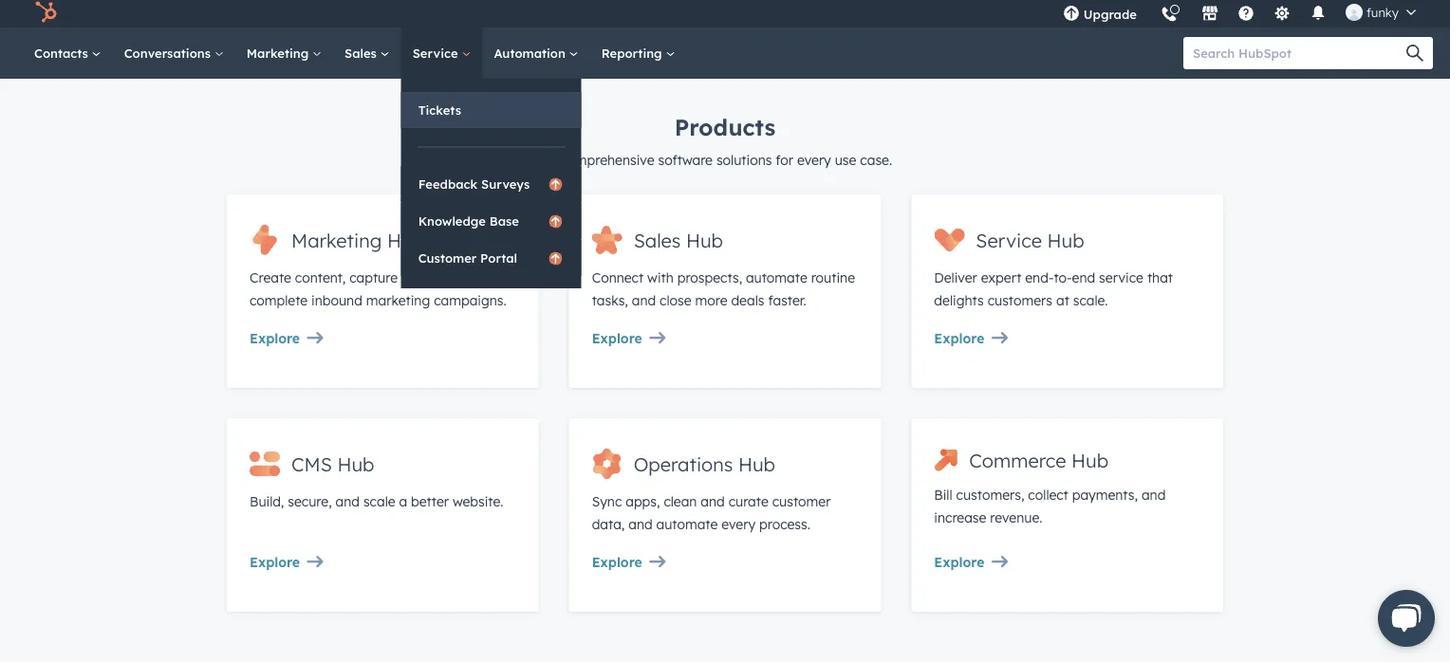 Task type: vqa. For each thing, say whether or not it's contained in the screenshot.
Dashboard
no



Task type: locate. For each thing, give the bounding box(es) containing it.
and right payments,
[[1142, 487, 1166, 504]]

hub up to-
[[1048, 228, 1085, 252]]

explore down the delights
[[935, 330, 985, 347]]

secure,
[[288, 494, 332, 510]]

explore
[[250, 330, 300, 347], [592, 330, 643, 347], [935, 330, 985, 347], [250, 555, 300, 571], [592, 555, 643, 571], [935, 555, 985, 571]]

hub up payments,
[[1072, 449, 1109, 473]]

end-
[[1026, 270, 1054, 286]]

marketing
[[247, 45, 312, 61], [291, 228, 382, 252]]

every right for
[[798, 152, 832, 169]]

calling icon image
[[1161, 7, 1178, 24]]

comprehensive
[[558, 152, 655, 169]]

hub for sales hub
[[686, 228, 724, 252]]

every
[[798, 152, 832, 169], [722, 517, 756, 533]]

sales
[[345, 45, 380, 61], [634, 228, 681, 252]]

and down with
[[632, 292, 656, 309]]

hubspot link
[[23, 1, 71, 24]]

products main content
[[0, 79, 1451, 663]]

sync apps, clean and curate customer data, and automate every process.
[[592, 494, 831, 533]]

help image
[[1238, 6, 1255, 23]]

0 vertical spatial service
[[413, 45, 462, 61]]

solutions
[[717, 152, 772, 169]]

menu
[[1052, 0, 1428, 35]]

explore link for sales
[[592, 328, 859, 350]]

curate
[[729, 494, 769, 510]]

1 vertical spatial every
[[722, 517, 756, 533]]

base
[[490, 213, 519, 229]]

process.
[[760, 517, 811, 533]]

automate
[[746, 270, 808, 286], [657, 517, 718, 533]]

explore down the 'increase'
[[935, 555, 985, 571]]

and down the customer
[[442, 270, 466, 286]]

deliver expert end-to-end service that delights customers at scale.
[[935, 270, 1174, 309]]

create
[[250, 270, 291, 286]]

routine
[[812, 270, 856, 286]]

marketing up content,
[[291, 228, 382, 252]]

help button
[[1230, 0, 1263, 28]]

reporting
[[602, 45, 666, 61]]

explore down build, at the left of page
[[250, 555, 300, 571]]

1 horizontal spatial service
[[976, 228, 1042, 252]]

explore for service hub
[[935, 330, 985, 347]]

and inside create content, capture leads, and run complete inbound marketing campaigns.
[[442, 270, 466, 286]]

marketplaces image
[[1202, 6, 1219, 23]]

0 vertical spatial sales
[[345, 45, 380, 61]]

1 vertical spatial sales
[[634, 228, 681, 252]]

cms
[[291, 452, 332, 476]]

more
[[695, 292, 728, 309]]

software
[[658, 152, 713, 169]]

operations
[[634, 452, 733, 476]]

explore link down at
[[935, 328, 1201, 350]]

0 horizontal spatial service
[[413, 45, 462, 61]]

hub up prospects,
[[686, 228, 724, 252]]

contacts link
[[23, 28, 113, 79]]

0 vertical spatial marketing
[[247, 45, 312, 61]]

0 vertical spatial automate
[[746, 270, 808, 286]]

sales right marketing 'link'
[[345, 45, 380, 61]]

service for service hub
[[976, 228, 1042, 252]]

products
[[675, 113, 776, 141]]

0 horizontal spatial sales
[[345, 45, 380, 61]]

feedback
[[418, 176, 478, 192]]

explore for cms hub
[[250, 555, 300, 571]]

service hub
[[976, 228, 1085, 252]]

and
[[442, 270, 466, 286], [632, 292, 656, 309], [1142, 487, 1166, 504], [336, 494, 360, 510], [701, 494, 725, 510], [629, 517, 653, 533]]

with
[[648, 270, 674, 286]]

better
[[411, 494, 449, 510]]

every down the curate on the right bottom of the page
[[722, 517, 756, 533]]

customer
[[773, 494, 831, 510]]

explore link
[[250, 328, 516, 350], [592, 328, 859, 350], [935, 328, 1201, 350], [250, 552, 516, 574], [592, 552, 859, 574], [935, 552, 1201, 574]]

prospects,
[[678, 270, 743, 286]]

automate up faster.
[[746, 270, 808, 286]]

service menu
[[401, 79, 582, 289]]

notifications button
[[1303, 0, 1335, 28]]

0 vertical spatial every
[[798, 152, 832, 169]]

knowledge
[[418, 213, 486, 229]]

hub for cms hub
[[337, 452, 375, 476]]

hub
[[387, 228, 424, 252], [686, 228, 724, 252], [1048, 228, 1085, 252], [1072, 449, 1109, 473], [337, 452, 375, 476], [739, 452, 776, 476]]

explore link down marketing at the left top
[[250, 328, 516, 350]]

and right clean on the left bottom of page
[[701, 494, 725, 510]]

0 horizontal spatial every
[[722, 517, 756, 533]]

sales for sales
[[345, 45, 380, 61]]

1 vertical spatial marketing
[[291, 228, 382, 252]]

hubspot image
[[34, 1, 57, 24]]

1 vertical spatial service
[[976, 228, 1042, 252]]

sales up with
[[634, 228, 681, 252]]

connect
[[592, 270, 644, 286]]

contacts
[[34, 45, 92, 61]]

explore for marketing hub
[[250, 330, 300, 347]]

1 horizontal spatial automate
[[746, 270, 808, 286]]

a
[[399, 494, 407, 510]]

1 horizontal spatial sales
[[634, 228, 681, 252]]

explore link down bill customers, collect payments, and increase revenue.
[[935, 552, 1201, 574]]

conversations link
[[113, 28, 235, 79]]

apps,
[[626, 494, 660, 510]]

campaigns.
[[434, 292, 507, 309]]

automate down clean on the left bottom of page
[[657, 517, 718, 533]]

hub up leads,
[[387, 228, 424, 252]]

explore link for operations
[[592, 552, 859, 574]]

calling icon button
[[1154, 0, 1186, 27]]

marketing link
[[235, 28, 333, 79]]

marketing inside 'link'
[[247, 45, 312, 61]]

create content, capture leads, and run complete inbound marketing campaigns.
[[250, 270, 507, 309]]

explore link down more
[[592, 328, 859, 350]]

faster.
[[769, 292, 807, 309]]

commerce
[[970, 449, 1067, 473]]

reporting link
[[590, 28, 687, 79]]

hub up the curate on the right bottom of the page
[[739, 452, 776, 476]]

sales inside products main content
[[634, 228, 681, 252]]

payments,
[[1073, 487, 1138, 504]]

increase
[[935, 510, 987, 527]]

explore for sales hub
[[592, 330, 643, 347]]

explore down 'data,'
[[592, 555, 643, 571]]

explore link down scale
[[250, 552, 516, 574]]

explore link down sync apps, clean and curate customer data, and automate every process. at the bottom
[[592, 552, 859, 574]]

operations hub
[[634, 452, 776, 476]]

explore down tasks,
[[592, 330, 643, 347]]

service inside products main content
[[976, 228, 1042, 252]]

and inside the connect with prospects, automate routine tasks, and close more deals faster.
[[632, 292, 656, 309]]

1 horizontal spatial every
[[798, 152, 832, 169]]

service up tickets
[[413, 45, 462, 61]]

marketing left sales link
[[247, 45, 312, 61]]

Search HubSpot search field
[[1184, 37, 1417, 69]]

funky town image
[[1346, 4, 1363, 21]]

search image
[[1407, 45, 1424, 62]]

marketing hub
[[291, 228, 424, 252]]

surveys
[[481, 176, 530, 192]]

settings image
[[1274, 6, 1291, 23]]

hub up build, secure, and scale a better website.
[[337, 452, 375, 476]]

explore for commerce hub
[[935, 555, 985, 571]]

service up expert
[[976, 228, 1042, 252]]

automate inside sync apps, clean and curate customer data, and automate every process.
[[657, 517, 718, 533]]

marketing inside products main content
[[291, 228, 382, 252]]

1 vertical spatial automate
[[657, 517, 718, 533]]

explore down the complete on the left
[[250, 330, 300, 347]]

website.
[[453, 494, 504, 510]]

0 horizontal spatial automate
[[657, 517, 718, 533]]

deliver
[[935, 270, 978, 286]]

service
[[1100, 270, 1144, 286]]

hub for operations hub
[[739, 452, 776, 476]]



Task type: describe. For each thing, give the bounding box(es) containing it.
conversations
[[124, 45, 214, 61]]

collect
[[1029, 487, 1069, 504]]

explore link for cms
[[250, 552, 516, 574]]

that
[[1148, 270, 1174, 286]]

chat widget region
[[1348, 572, 1451, 663]]

for
[[776, 152, 794, 169]]

cms hub
[[291, 452, 375, 476]]

to-
[[1054, 270, 1073, 286]]

automation link
[[483, 28, 590, 79]]

sales for sales hub
[[634, 228, 681, 252]]

feedback surveys
[[418, 176, 530, 192]]

capture
[[350, 270, 398, 286]]

automation
[[494, 45, 569, 61]]

content,
[[295, 270, 346, 286]]

build, secure, and scale a better website.
[[250, 494, 504, 510]]

inbound
[[312, 292, 363, 309]]

funky button
[[1335, 0, 1428, 28]]

every inside sync apps, clean and curate customer data, and automate every process.
[[722, 517, 756, 533]]

portal
[[481, 250, 517, 266]]

marketplaces button
[[1191, 0, 1230, 28]]

knowledge base
[[418, 213, 519, 229]]

end
[[1073, 270, 1096, 286]]

customer portal
[[418, 250, 517, 266]]

marketing
[[366, 292, 430, 309]]

search button
[[1398, 37, 1434, 69]]

tickets link
[[401, 92, 582, 128]]

tasks,
[[592, 292, 628, 309]]

hub for commerce hub
[[1072, 449, 1109, 473]]

automate inside the connect with prospects, automate routine tasks, and close more deals faster.
[[746, 270, 808, 286]]

scale.
[[1074, 292, 1109, 309]]

explore link for marketing
[[250, 328, 516, 350]]

tickets
[[418, 102, 461, 118]]

comprehensive software solutions for every use case.
[[558, 152, 893, 169]]

scale
[[364, 494, 396, 510]]

customer portal link
[[401, 240, 582, 276]]

bill
[[935, 487, 953, 504]]

clean
[[664, 494, 697, 510]]

bill customers, collect payments, and increase revenue.
[[935, 487, 1166, 527]]

upgrade
[[1084, 6, 1137, 22]]

and left scale
[[336, 494, 360, 510]]

settings link
[[1263, 0, 1303, 28]]

upgrade image
[[1063, 6, 1080, 23]]

service link
[[401, 28, 483, 79]]

knowledge base link
[[401, 203, 582, 239]]

customers,
[[957, 487, 1025, 504]]

and inside bill customers, collect payments, and increase revenue.
[[1142, 487, 1166, 504]]

funky
[[1367, 4, 1400, 20]]

sync
[[592, 494, 622, 510]]

connect with prospects, automate routine tasks, and close more deals faster.
[[592, 270, 856, 309]]

hub for marketing hub
[[387, 228, 424, 252]]

close
[[660, 292, 692, 309]]

case.
[[861, 152, 893, 169]]

use
[[835, 152, 857, 169]]

at
[[1057, 292, 1070, 309]]

service for service
[[413, 45, 462, 61]]

sales link
[[333, 28, 401, 79]]

leads,
[[402, 270, 438, 286]]

sales hub
[[634, 228, 724, 252]]

customers
[[988, 292, 1053, 309]]

feedback surveys link
[[401, 166, 582, 202]]

explore link for service
[[935, 328, 1201, 350]]

commerce hub
[[970, 449, 1109, 473]]

notifications image
[[1310, 6, 1327, 23]]

expert
[[982, 270, 1022, 286]]

run
[[470, 270, 490, 286]]

explore for operations hub
[[592, 555, 643, 571]]

explore link for commerce
[[935, 552, 1201, 574]]

customer
[[418, 250, 477, 266]]

marketing for marketing hub
[[291, 228, 382, 252]]

build,
[[250, 494, 284, 510]]

hub for service hub
[[1048, 228, 1085, 252]]

menu containing funky
[[1052, 0, 1428, 35]]

and down "apps,"
[[629, 517, 653, 533]]

deals
[[732, 292, 765, 309]]

marketing for marketing
[[247, 45, 312, 61]]

data,
[[592, 517, 625, 533]]

delights
[[935, 292, 984, 309]]

revenue.
[[991, 510, 1043, 527]]



